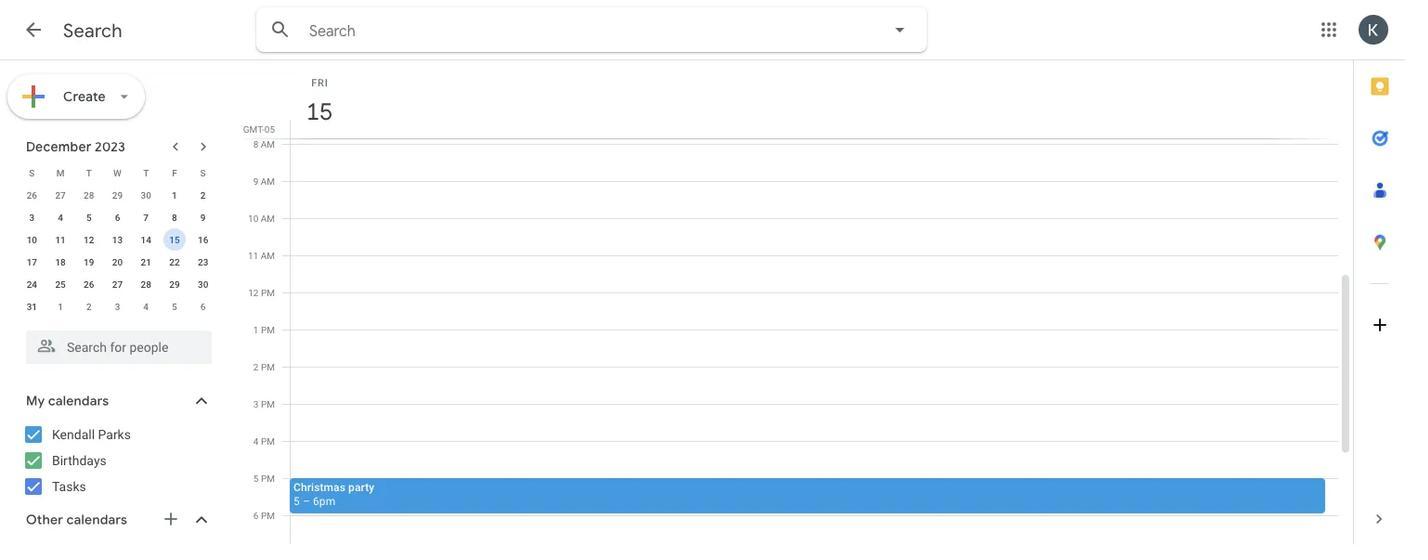 Task type: locate. For each thing, give the bounding box(es) containing it.
s up november 26 element
[[29, 167, 35, 178]]

0 horizontal spatial 11
[[55, 234, 66, 245]]

6 down 30 element
[[200, 301, 206, 312]]

26
[[27, 189, 37, 201], [84, 279, 94, 290]]

1 vertical spatial 12
[[248, 287, 259, 298]]

8 inside december 2023 grid
[[172, 212, 177, 223]]

tab list
[[1354, 60, 1405, 493]]

6 for january 6 element
[[200, 301, 206, 312]]

pm down 2 pm
[[261, 398, 275, 410]]

0 horizontal spatial 29
[[112, 189, 123, 201]]

25
[[55, 279, 66, 290]]

3
[[29, 212, 35, 223], [115, 301, 120, 312], [253, 398, 259, 410]]

calendars inside "dropdown button"
[[48, 393, 109, 410]]

f
[[172, 167, 177, 178]]

1 horizontal spatial 8
[[253, 138, 258, 150]]

8 up 15 element
[[172, 212, 177, 223]]

11 element
[[49, 228, 72, 251]]

1 horizontal spatial 26
[[84, 279, 94, 290]]

11
[[55, 234, 66, 245], [248, 250, 258, 261]]

9 inside 15 grid
[[253, 176, 258, 187]]

0 horizontal spatial 6
[[115, 212, 120, 223]]

1 vertical spatial 26
[[84, 279, 94, 290]]

9 for 9
[[200, 212, 206, 223]]

2 s from the left
[[200, 167, 206, 178]]

19 element
[[78, 251, 100, 273]]

1 vertical spatial 1
[[58, 301, 63, 312]]

2 vertical spatial 4
[[253, 436, 259, 447]]

1 horizontal spatial t
[[143, 167, 149, 178]]

15 up the '22' on the left of the page
[[169, 234, 180, 245]]

0 horizontal spatial 15
[[169, 234, 180, 245]]

11 inside 15 grid
[[248, 250, 258, 261]]

2 down 26 element
[[86, 301, 92, 312]]

8 for 8
[[172, 212, 177, 223]]

4
[[58, 212, 63, 223], [143, 301, 149, 312], [253, 436, 259, 447]]

calendars for other calendars
[[67, 512, 127, 528]]

3 pm from the top
[[261, 361, 275, 372]]

0 horizontal spatial 28
[[84, 189, 94, 201]]

0 vertical spatial 1
[[172, 189, 177, 201]]

29 down the '22' on the left of the page
[[169, 279, 180, 290]]

2 for the 'january 2' "element"
[[86, 301, 92, 312]]

23
[[198, 256, 208, 267]]

0 vertical spatial 28
[[84, 189, 94, 201]]

7 row from the top
[[18, 295, 217, 318]]

2 am from the top
[[261, 176, 275, 187]]

1 vertical spatial 29
[[169, 279, 180, 290]]

pm up 1 pm
[[261, 287, 275, 298]]

7 pm from the top
[[261, 510, 275, 521]]

29
[[112, 189, 123, 201], [169, 279, 180, 290]]

30 up 7
[[141, 189, 151, 201]]

1 horizontal spatial 15
[[305, 96, 332, 127]]

1 horizontal spatial 11
[[248, 250, 258, 261]]

29 element
[[163, 273, 186, 295]]

3 inside 15 grid
[[253, 398, 259, 410]]

0 vertical spatial 10
[[248, 213, 258, 224]]

0 horizontal spatial 27
[[55, 189, 66, 201]]

2 horizontal spatial 1
[[253, 324, 259, 335]]

15 grid
[[238, 60, 1353, 545]]

30 for november 30 element
[[141, 189, 151, 201]]

26 element
[[78, 273, 100, 295]]

0 vertical spatial 4
[[58, 212, 63, 223]]

1 inside 15 grid
[[253, 324, 259, 335]]

search image
[[262, 11, 299, 48]]

0 vertical spatial calendars
[[48, 393, 109, 410]]

december 2023 grid
[[18, 162, 217, 318]]

1 inside january 1 element
[[58, 301, 63, 312]]

1 down f
[[172, 189, 177, 201]]

11 inside row
[[55, 234, 66, 245]]

5 left –
[[293, 495, 300, 508]]

search options image
[[881, 11, 918, 48]]

27 for november 27 element
[[55, 189, 66, 201]]

1 vertical spatial 4
[[143, 301, 149, 312]]

1 vertical spatial 15
[[169, 234, 180, 245]]

2 vertical spatial 3
[[253, 398, 259, 410]]

5 down "29" element
[[172, 301, 177, 312]]

15 element
[[163, 228, 186, 251]]

pm for 12 pm
[[261, 287, 275, 298]]

1 am from the top
[[261, 138, 275, 150]]

t up november 28 element on the top left of the page
[[86, 167, 92, 178]]

1 vertical spatial 27
[[112, 279, 123, 290]]

6
[[115, 212, 120, 223], [200, 301, 206, 312], [253, 510, 259, 521]]

10 up '11 am'
[[248, 213, 258, 224]]

1 vertical spatial 8
[[172, 212, 177, 223]]

1 horizontal spatial 27
[[112, 279, 123, 290]]

1 horizontal spatial 4
[[143, 301, 149, 312]]

3 for 3 pm
[[253, 398, 259, 410]]

1 horizontal spatial 12
[[248, 287, 259, 298]]

1 horizontal spatial 2
[[200, 189, 206, 201]]

12 inside 15 grid
[[248, 287, 259, 298]]

1 horizontal spatial s
[[200, 167, 206, 178]]

1 horizontal spatial 1
[[172, 189, 177, 201]]

go back image
[[22, 19, 45, 41]]

20
[[112, 256, 123, 267]]

2 row from the top
[[18, 184, 217, 206]]

row group
[[18, 184, 217, 318]]

8 am
[[253, 138, 275, 150]]

pm for 3 pm
[[261, 398, 275, 410]]

1
[[172, 189, 177, 201], [58, 301, 63, 312], [253, 324, 259, 335]]

27 down m
[[55, 189, 66, 201]]

26 for 26 element
[[84, 279, 94, 290]]

None search field
[[0, 323, 230, 364]]

1 horizontal spatial 3
[[115, 301, 120, 312]]

m
[[56, 167, 64, 178]]

kendall
[[52, 427, 95, 442]]

28
[[84, 189, 94, 201], [141, 279, 151, 290]]

create button
[[7, 74, 145, 119]]

3 down november 26 element
[[29, 212, 35, 223]]

create
[[63, 88, 106, 105]]

26 down 19
[[84, 279, 94, 290]]

2 horizontal spatial 6
[[253, 510, 259, 521]]

11 down 10 am
[[248, 250, 258, 261]]

calendars inside dropdown button
[[67, 512, 127, 528]]

2
[[200, 189, 206, 201], [86, 301, 92, 312], [253, 361, 259, 372]]

2 up 16 element at left top
[[200, 189, 206, 201]]

19
[[84, 256, 94, 267]]

1 horizontal spatial 10
[[248, 213, 258, 224]]

calendars down tasks
[[67, 512, 127, 528]]

26 left november 27 element
[[27, 189, 37, 201]]

15 down fri
[[305, 96, 332, 127]]

0 vertical spatial 2
[[200, 189, 206, 201]]

1 vertical spatial 10
[[27, 234, 37, 245]]

6 down 5 pm on the bottom left of the page
[[253, 510, 259, 521]]

12
[[84, 234, 94, 245], [248, 287, 259, 298]]

3 down 2 pm
[[253, 398, 259, 410]]

0 horizontal spatial s
[[29, 167, 35, 178]]

0 horizontal spatial 2
[[86, 301, 92, 312]]

15 cell
[[160, 228, 189, 251]]

calendars
[[48, 393, 109, 410], [67, 512, 127, 528]]

christmas
[[293, 481, 345, 494]]

6 row from the top
[[18, 273, 217, 295]]

29 for "29" element
[[169, 279, 180, 290]]

4 pm
[[253, 436, 275, 447]]

14
[[141, 234, 151, 245]]

None search field
[[256, 7, 927, 52]]

0 vertical spatial 27
[[55, 189, 66, 201]]

2 vertical spatial 2
[[253, 361, 259, 372]]

1 vertical spatial 9
[[200, 212, 206, 223]]

am
[[261, 138, 275, 150], [261, 176, 275, 187], [261, 213, 275, 224], [261, 250, 275, 261]]

1 pm
[[253, 324, 275, 335]]

kendall parks
[[52, 427, 131, 442]]

2 horizontal spatial 3
[[253, 398, 259, 410]]

9 up 10 am
[[253, 176, 258, 187]]

december 2023
[[26, 138, 125, 155]]

0 horizontal spatial 12
[[84, 234, 94, 245]]

0 vertical spatial 3
[[29, 212, 35, 223]]

5 pm from the top
[[261, 436, 275, 447]]

1 down 25 element
[[58, 301, 63, 312]]

21
[[141, 256, 151, 267]]

0 horizontal spatial 9
[[200, 212, 206, 223]]

29 down the w
[[112, 189, 123, 201]]

pm down the "4 pm"
[[261, 473, 275, 484]]

1 horizontal spatial 6
[[200, 301, 206, 312]]

5 row from the top
[[18, 251, 217, 273]]

pm down 1 pm
[[261, 361, 275, 372]]

1 vertical spatial 28
[[141, 279, 151, 290]]

pm
[[261, 287, 275, 298], [261, 324, 275, 335], [261, 361, 275, 372], [261, 398, 275, 410], [261, 436, 275, 447], [261, 473, 275, 484], [261, 510, 275, 521]]

12 down '11 am'
[[248, 287, 259, 298]]

4 for 4 pm
[[253, 436, 259, 447]]

0 horizontal spatial 10
[[27, 234, 37, 245]]

2 vertical spatial 1
[[253, 324, 259, 335]]

4 inside january 4 element
[[143, 301, 149, 312]]

0 vertical spatial 30
[[141, 189, 151, 201]]

row containing 10
[[18, 228, 217, 251]]

november 28 element
[[78, 184, 100, 206]]

november 29 element
[[106, 184, 129, 206]]

0 vertical spatial 12
[[84, 234, 94, 245]]

0 vertical spatial 26
[[27, 189, 37, 201]]

5
[[86, 212, 92, 223], [172, 301, 177, 312], [253, 473, 259, 484], [293, 495, 300, 508]]

28 right november 27 element
[[84, 189, 94, 201]]

0 horizontal spatial 8
[[172, 212, 177, 223]]

1 vertical spatial 3
[[115, 301, 120, 312]]

29 for november 29 element
[[112, 189, 123, 201]]

1 horizontal spatial 9
[[253, 176, 258, 187]]

1 vertical spatial 2
[[86, 301, 92, 312]]

4 down november 27 element
[[58, 212, 63, 223]]

10 inside 15 grid
[[248, 213, 258, 224]]

1 horizontal spatial 30
[[198, 279, 208, 290]]

8
[[253, 138, 258, 150], [172, 212, 177, 223]]

2 inside the 'january 2' "element"
[[86, 301, 92, 312]]

fri 15
[[305, 77, 332, 127]]

t up november 30 element
[[143, 167, 149, 178]]

am up 12 pm at the bottom left of page
[[261, 250, 275, 261]]

christmas party 5 – 6pm
[[293, 481, 374, 508]]

9 inside december 2023 grid
[[200, 212, 206, 223]]

4 inside 15 grid
[[253, 436, 259, 447]]

15
[[305, 96, 332, 127], [169, 234, 180, 245]]

0 vertical spatial 6
[[115, 212, 120, 223]]

10 inside row
[[27, 234, 37, 245]]

2 vertical spatial 6
[[253, 510, 259, 521]]

search heading
[[63, 19, 122, 42]]

1 down 12 pm at the bottom left of page
[[253, 324, 259, 335]]

5 inside january 5 element
[[172, 301, 177, 312]]

9 up 16 element at left top
[[200, 212, 206, 223]]

10
[[248, 213, 258, 224], [27, 234, 37, 245]]

1 pm from the top
[[261, 287, 275, 298]]

8 inside 15 grid
[[253, 138, 258, 150]]

31
[[27, 301, 37, 312]]

2 pm from the top
[[261, 324, 275, 335]]

9
[[253, 176, 258, 187], [200, 212, 206, 223]]

2 horizontal spatial 4
[[253, 436, 259, 447]]

4 am from the top
[[261, 250, 275, 261]]

9 am
[[253, 176, 275, 187]]

0 vertical spatial 11
[[55, 234, 66, 245]]

15 inside column header
[[305, 96, 332, 127]]

row
[[18, 162, 217, 184], [18, 184, 217, 206], [18, 206, 217, 228], [18, 228, 217, 251], [18, 251, 217, 273], [18, 273, 217, 295], [18, 295, 217, 318]]

6 up 13 element
[[115, 212, 120, 223]]

am down 8 am on the left
[[261, 176, 275, 187]]

1 vertical spatial 11
[[248, 250, 258, 261]]

t
[[86, 167, 92, 178], [143, 167, 149, 178]]

pm down 5 pm on the bottom left of the page
[[261, 510, 275, 521]]

row containing s
[[18, 162, 217, 184]]

party
[[348, 481, 374, 494]]

2 inside 15 grid
[[253, 361, 259, 372]]

1 vertical spatial 30
[[198, 279, 208, 290]]

pm up 2 pm
[[261, 324, 275, 335]]

search
[[63, 19, 122, 42]]

6 inside 15 grid
[[253, 510, 259, 521]]

11 up 18
[[55, 234, 66, 245]]

17
[[27, 256, 37, 267]]

0 horizontal spatial 26
[[27, 189, 37, 201]]

1 t from the left
[[86, 167, 92, 178]]

25 element
[[49, 273, 72, 295]]

0 horizontal spatial t
[[86, 167, 92, 178]]

am down the 9 am
[[261, 213, 275, 224]]

1 vertical spatial calendars
[[67, 512, 127, 528]]

0 vertical spatial 9
[[253, 176, 258, 187]]

2 down 1 pm
[[253, 361, 259, 372]]

6 pm from the top
[[261, 473, 275, 484]]

2 horizontal spatial 2
[[253, 361, 259, 372]]

s right f
[[200, 167, 206, 178]]

other calendars
[[26, 512, 127, 528]]

row containing 24
[[18, 273, 217, 295]]

december
[[26, 138, 92, 155]]

0 vertical spatial 8
[[253, 138, 258, 150]]

pm for 5 pm
[[261, 473, 275, 484]]

3 row from the top
[[18, 206, 217, 228]]

6pm
[[313, 495, 335, 508]]

4 down 28 element
[[143, 301, 149, 312]]

0 vertical spatial 15
[[305, 96, 332, 127]]

4 pm from the top
[[261, 398, 275, 410]]

18
[[55, 256, 66, 267]]

30
[[141, 189, 151, 201], [198, 279, 208, 290]]

3 for january 3 element
[[115, 301, 120, 312]]

friday, december 15 element
[[298, 90, 341, 133]]

12 inside 12 element
[[84, 234, 94, 245]]

january 3 element
[[106, 295, 129, 318]]

Search text field
[[309, 21, 837, 40]]

1 horizontal spatial 29
[[169, 279, 180, 290]]

1 horizontal spatial 28
[[141, 279, 151, 290]]

am down 05
[[261, 138, 275, 150]]

12 up 19
[[84, 234, 94, 245]]

2 for 2 pm
[[253, 361, 259, 372]]

10 up 17
[[27, 234, 37, 245]]

3 am from the top
[[261, 213, 275, 224]]

row containing 26
[[18, 184, 217, 206]]

calendars up 'kendall'
[[48, 393, 109, 410]]

24
[[27, 279, 37, 290]]

4 down 3 pm
[[253, 436, 259, 447]]

28 down 21
[[141, 279, 151, 290]]

0 vertical spatial 29
[[112, 189, 123, 201]]

30 down 23
[[198, 279, 208, 290]]

1 row from the top
[[18, 162, 217, 184]]

27 down 20 on the left of the page
[[112, 279, 123, 290]]

s
[[29, 167, 35, 178], [200, 167, 206, 178]]

1 vertical spatial 6
[[200, 301, 206, 312]]

0 horizontal spatial 30
[[141, 189, 151, 201]]

11 for 11
[[55, 234, 66, 245]]

8 down gmt-
[[253, 138, 258, 150]]

pm down 3 pm
[[261, 436, 275, 447]]

row containing 17
[[18, 251, 217, 273]]

17 element
[[21, 251, 43, 273]]

12 for 12
[[84, 234, 94, 245]]

27
[[55, 189, 66, 201], [112, 279, 123, 290]]

4 row from the top
[[18, 228, 217, 251]]

3 down 27 element on the bottom of page
[[115, 301, 120, 312]]

other calendars button
[[4, 505, 230, 535]]

5 pm
[[253, 473, 275, 484]]

0 horizontal spatial 1
[[58, 301, 63, 312]]



Task type: describe. For each thing, give the bounding box(es) containing it.
2023
[[95, 138, 125, 155]]

gmt-
[[243, 124, 264, 135]]

12 pm
[[248, 287, 275, 298]]

30 element
[[192, 273, 214, 295]]

15 column header
[[290, 60, 1338, 138]]

26 for november 26 element
[[27, 189, 37, 201]]

calendars for my calendars
[[48, 393, 109, 410]]

pm for 4 pm
[[261, 436, 275, 447]]

28 for 28 element
[[141, 279, 151, 290]]

12 element
[[78, 228, 100, 251]]

0 horizontal spatial 4
[[58, 212, 63, 223]]

pm for 1 pm
[[261, 324, 275, 335]]

january 6 element
[[192, 295, 214, 318]]

7
[[143, 212, 149, 223]]

1 for 1 pm
[[253, 324, 259, 335]]

my calendars button
[[4, 386, 230, 416]]

8 for 8 am
[[253, 138, 258, 150]]

11 am
[[248, 250, 275, 261]]

16 element
[[192, 228, 214, 251]]

january 5 element
[[163, 295, 186, 318]]

1 for january 1 element
[[58, 301, 63, 312]]

3 pm
[[253, 398, 275, 410]]

2 pm
[[253, 361, 275, 372]]

my
[[26, 393, 45, 410]]

18 element
[[49, 251, 72, 273]]

13
[[112, 234, 123, 245]]

w
[[113, 167, 122, 178]]

30 for 30 element
[[198, 279, 208, 290]]

january 1 element
[[49, 295, 72, 318]]

my calendars
[[26, 393, 109, 410]]

november 26 element
[[21, 184, 43, 206]]

parks
[[98, 427, 131, 442]]

16
[[198, 234, 208, 245]]

–
[[303, 495, 310, 508]]

am for 9 am
[[261, 176, 275, 187]]

fri
[[311, 77, 328, 88]]

22
[[169, 256, 180, 267]]

pm for 6 pm
[[261, 510, 275, 521]]

pm for 2 pm
[[261, 361, 275, 372]]

27 element
[[106, 273, 129, 295]]

am for 11 am
[[261, 250, 275, 261]]

4 for january 4 element
[[143, 301, 149, 312]]

22 element
[[163, 251, 186, 273]]

21 element
[[135, 251, 157, 273]]

5 up 12 element
[[86, 212, 92, 223]]

20 element
[[106, 251, 129, 273]]

10 for 10 am
[[248, 213, 258, 224]]

row containing 31
[[18, 295, 217, 318]]

row containing 3
[[18, 206, 217, 228]]

13 element
[[106, 228, 129, 251]]

november 27 element
[[49, 184, 72, 206]]

23 element
[[192, 251, 214, 273]]

row group containing 26
[[18, 184, 217, 318]]

january 2 element
[[78, 295, 100, 318]]

Search for people text field
[[37, 331, 201, 364]]

am for 8 am
[[261, 138, 275, 150]]

27 for 27 element on the bottom of page
[[112, 279, 123, 290]]

11 for 11 am
[[248, 250, 258, 261]]

january 4 element
[[135, 295, 157, 318]]

12 for 12 pm
[[248, 287, 259, 298]]

gmt-05
[[243, 124, 275, 135]]

15 inside 15 element
[[169, 234, 180, 245]]

9 for 9 am
[[253, 176, 258, 187]]

november 30 element
[[135, 184, 157, 206]]

am for 10 am
[[261, 213, 275, 224]]

6 for 6 pm
[[253, 510, 259, 521]]

10 for 10
[[27, 234, 37, 245]]

31 element
[[21, 295, 43, 318]]

0 horizontal spatial 3
[[29, 212, 35, 223]]

birthdays
[[52, 453, 107, 468]]

24 element
[[21, 273, 43, 295]]

2 t from the left
[[143, 167, 149, 178]]

other
[[26, 512, 63, 528]]

1 s from the left
[[29, 167, 35, 178]]

add other calendars image
[[162, 510, 180, 528]]

14 element
[[135, 228, 157, 251]]

6 pm
[[253, 510, 275, 521]]

10 element
[[21, 228, 43, 251]]

my calendars list
[[4, 420, 230, 501]]

05
[[264, 124, 275, 135]]

5 down the "4 pm"
[[253, 473, 259, 484]]

28 element
[[135, 273, 157, 295]]

10 am
[[248, 213, 275, 224]]

tasks
[[52, 479, 86, 494]]

28 for november 28 element on the top left of the page
[[84, 189, 94, 201]]

5 inside christmas party 5 – 6pm
[[293, 495, 300, 508]]



Task type: vqa. For each thing, say whether or not it's contained in the screenshot.


